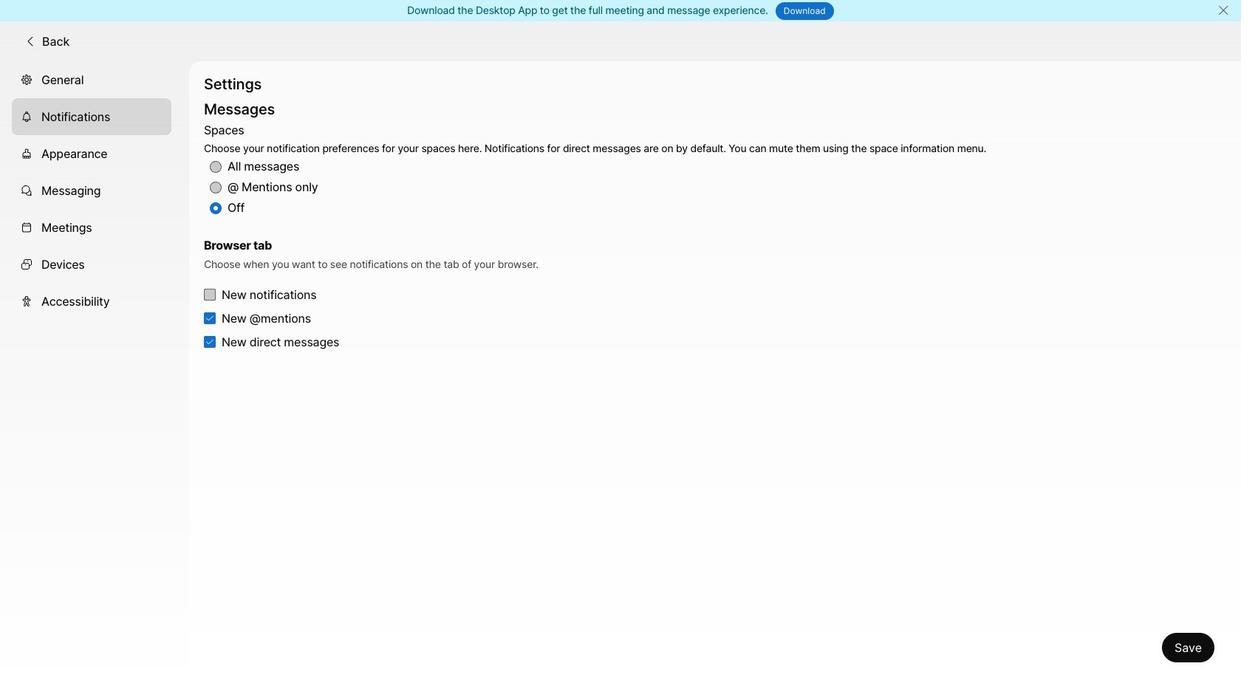 Task type: describe. For each thing, give the bounding box(es) containing it.
cancel_16 image
[[1218, 4, 1229, 16]]

general tab
[[12, 61, 171, 98]]

devices tab
[[12, 246, 171, 283]]

notifications tab
[[12, 98, 171, 135]]

accessibility tab
[[12, 283, 171, 320]]

All messages radio
[[210, 161, 222, 173]]

messaging tab
[[12, 172, 171, 209]]

@ Mentions only radio
[[210, 182, 222, 194]]

appearance tab
[[12, 135, 171, 172]]

meetings tab
[[12, 209, 171, 246]]



Task type: locate. For each thing, give the bounding box(es) containing it.
Off radio
[[210, 202, 222, 214]]

option group
[[204, 120, 986, 219]]

settings navigation
[[0, 61, 189, 686]]



Task type: vqa. For each thing, say whether or not it's contained in the screenshot.
third list item from the bottom
no



